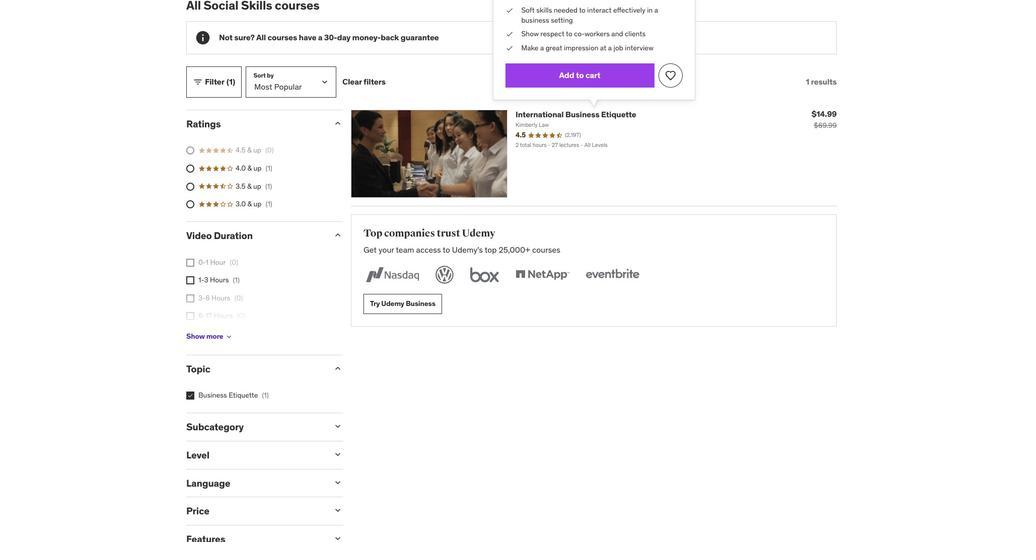 Task type: describe. For each thing, give the bounding box(es) containing it.
to inside top companies trust udemy get your team access to udemy's top 25,000+ courses
[[443, 245, 450, 255]]

a left great
[[543, 43, 547, 52]]

clear filters
[[342, 77, 386, 87]]

(0) for 3-6 hours (0)
[[234, 293, 243, 303]]

hours right 17+
[[211, 329, 230, 338]]

video
[[186, 230, 212, 242]]

1 results
[[806, 77, 837, 87]]

small image for price
[[333, 506, 343, 516]]

make
[[525, 43, 542, 52]]

level button
[[186, 449, 325, 461]]

lectures
[[559, 142, 579, 149]]

(2,197)
[[565, 131, 581, 138]]

trust
[[437, 227, 460, 240]]

small image for level
[[333, 450, 343, 460]]

job
[[613, 43, 622, 52]]

a inside soft skills needed to interact effectively in a business setting
[[651, 8, 655, 16]]

top
[[485, 245, 497, 255]]

team
[[396, 245, 414, 255]]

show for show respect to co-workers and clients
[[525, 30, 542, 39]]

respect
[[544, 30, 566, 39]]

netapp image
[[514, 264, 572, 286]]

levels
[[592, 142, 608, 149]]

international business etiquette kimberly law
[[516, 109, 636, 128]]

needed
[[556, 8, 579, 16]]

3
[[204, 276, 208, 285]]

2 total hours
[[516, 142, 547, 149]]

price
[[186, 505, 209, 517]]

money-
[[352, 32, 381, 42]]

etiquette inside international business etiquette kimberly law
[[601, 109, 636, 119]]

hours for 6-17 hours
[[214, 311, 233, 320]]

small image for video duration
[[333, 230, 343, 240]]

0-1 hour (0)
[[198, 258, 238, 267]]

filters
[[364, 77, 386, 87]]

try udemy business
[[370, 299, 436, 308]]

international
[[516, 109, 564, 119]]

make a great impression at a job interview
[[525, 43, 650, 52]]

level
[[186, 449, 209, 461]]

add to cart
[[561, 68, 600, 78]]

a right the at
[[607, 43, 611, 52]]

filter
[[205, 77, 225, 87]]

video duration button
[[186, 230, 325, 242]]

eventbrite image
[[584, 264, 642, 286]]

4.5 for 4.5 & up (0)
[[236, 146, 246, 155]]

xsmall image for 1-3 hours (1)
[[186, 277, 194, 285]]

17+ hours
[[198, 329, 230, 338]]

xsmall image left "make"
[[510, 43, 518, 52]]

3-
[[198, 293, 206, 303]]

day
[[337, 32, 351, 42]]

(1) for 3.0 & up (1)
[[266, 200, 272, 209]]

duration
[[214, 230, 253, 242]]

xsmall image for 3-6 hours (0)
[[186, 295, 194, 303]]

not
[[219, 32, 233, 42]]

price button
[[186, 505, 325, 517]]

up for 3.0 & up
[[254, 200, 262, 209]]

to left the co-
[[568, 30, 574, 39]]

language
[[186, 477, 230, 489]]

3-6 hours (0)
[[198, 293, 243, 303]]

& for 4.0
[[248, 164, 252, 173]]

access
[[416, 245, 441, 255]]

try udemy business link
[[364, 294, 442, 314]]

get
[[364, 245, 377, 255]]

in
[[644, 8, 650, 16]]

4.0
[[236, 164, 246, 173]]

(1) right filter
[[227, 77, 235, 87]]

1 inside "status"
[[806, 77, 809, 87]]

and
[[611, 30, 622, 39]]

3.5
[[236, 182, 246, 191]]

3.0
[[236, 200, 246, 209]]

subcategory button
[[186, 421, 325, 433]]

hours
[[533, 142, 547, 149]]

filter (1)
[[205, 77, 235, 87]]

6-17 hours (0)
[[198, 311, 245, 320]]

6
[[206, 293, 210, 303]]

hours for 1-3 hours
[[210, 276, 229, 285]]

4.5 & up (0)
[[236, 146, 274, 155]]

2
[[516, 142, 519, 149]]

not sure? all courses have a 30-day money-back guarantee
[[219, 32, 439, 42]]

business
[[525, 17, 552, 25]]

up for 4.0 & up
[[254, 164, 262, 173]]

video duration
[[186, 230, 253, 242]]

udemy inside top companies trust udemy get your team access to udemy's top 25,000+ courses
[[462, 227, 496, 240]]

interact
[[588, 8, 611, 16]]

xsmall image left 0- in the top of the page
[[186, 259, 194, 267]]

have
[[299, 32, 316, 42]]

2 vertical spatial business
[[198, 391, 227, 400]]

more
[[206, 332, 223, 341]]

25,000+
[[499, 245, 530, 255]]

clear
[[342, 77, 362, 87]]

top companies trust udemy get your team access to udemy's top 25,000+ courses
[[364, 227, 561, 255]]

nasdaq image
[[364, 264, 422, 286]]

3.5 & up (1)
[[236, 182, 272, 191]]

xsmall image left soft
[[510, 8, 518, 17]]

impression
[[566, 43, 598, 52]]

results
[[811, 77, 837, 87]]

top
[[364, 227, 382, 240]]

sure?
[[234, 32, 255, 42]]

workers
[[585, 30, 609, 39]]



Task type: vqa. For each thing, say whether or not it's contained in the screenshot.


Task type: locate. For each thing, give the bounding box(es) containing it.
to
[[580, 8, 586, 16], [568, 30, 574, 39], [577, 68, 584, 78], [443, 245, 450, 255]]

1-
[[198, 276, 204, 285]]

try
[[370, 299, 380, 308]]

(0) for 0-1 hour (0)
[[230, 258, 238, 267]]

small image for topic
[[333, 363, 343, 373]]

(0) up 6-17 hours (0)
[[234, 293, 243, 303]]

27
[[552, 142, 558, 149]]

volkswagen image
[[434, 264, 456, 286]]

to inside button
[[577, 68, 584, 78]]

3 small image from the top
[[333, 450, 343, 460]]

to right needed
[[580, 8, 586, 16]]

0 horizontal spatial 4.5
[[236, 146, 246, 155]]

2197 reviews element
[[565, 131, 581, 139]]

international business etiquette link
[[516, 109, 636, 119]]

5 small image from the top
[[333, 506, 343, 516]]

udemy inside 'link'
[[381, 299, 404, 308]]

udemy
[[462, 227, 496, 240], [381, 299, 404, 308]]

& up '4.0 & up (1)'
[[247, 146, 252, 155]]

2 small image from the top
[[333, 363, 343, 373]]

courses
[[268, 32, 297, 42], [532, 245, 561, 255]]

show inside button
[[186, 332, 205, 341]]

0 vertical spatial all
[[256, 32, 266, 42]]

show up "make"
[[525, 30, 542, 39]]

1-3 hours (1)
[[198, 276, 240, 285]]

xsmall image inside show more button
[[225, 333, 233, 341]]

great
[[548, 43, 564, 52]]

0 vertical spatial courses
[[268, 32, 297, 42]]

1 results status
[[806, 77, 837, 87]]

show respect to co-workers and clients
[[525, 30, 643, 39]]

a left 30-
[[318, 32, 323, 42]]

1 horizontal spatial all
[[585, 142, 591, 149]]

3.0 & up (1)
[[236, 200, 272, 209]]

(1) up 3-6 hours (0)
[[233, 276, 240, 285]]

hours right 3
[[210, 276, 229, 285]]

soft skills needed to interact effectively in a business setting
[[525, 8, 655, 25]]

ratings button
[[186, 118, 325, 130]]

$69.99
[[814, 121, 837, 130]]

courses up netapp image
[[532, 245, 561, 255]]

udemy right try
[[381, 299, 404, 308]]

1 horizontal spatial courses
[[532, 245, 561, 255]]

6-
[[198, 311, 206, 320]]

clients
[[623, 30, 643, 39]]

small image
[[193, 77, 203, 87], [333, 118, 343, 128], [333, 422, 343, 432], [333, 534, 343, 542]]

all levels
[[585, 142, 608, 149]]

2 & from the top
[[248, 164, 252, 173]]

1 left "results"
[[806, 77, 809, 87]]

up right 3.5
[[253, 182, 261, 191]]

(0)
[[265, 146, 274, 155], [230, 258, 238, 267], [234, 293, 243, 303], [237, 311, 245, 320]]

xsmall image
[[510, 8, 518, 17], [186, 277, 194, 285], [186, 295, 194, 303], [225, 333, 233, 341], [186, 392, 194, 400]]

0 horizontal spatial courses
[[268, 32, 297, 42]]

to down trust
[[443, 245, 450, 255]]

1 left the hour
[[206, 258, 209, 267]]

& right 4.0
[[248, 164, 252, 173]]

business etiquette (1)
[[198, 391, 269, 400]]

wishlist image
[[661, 68, 672, 79]]

0 vertical spatial business
[[566, 109, 600, 119]]

(1) down 4.5 & up (0) at the top left of page
[[266, 164, 272, 173]]

show for show more
[[186, 332, 205, 341]]

up right 4.0
[[254, 164, 262, 173]]

ratings
[[186, 118, 221, 130]]

4.5 up 4.0
[[236, 146, 246, 155]]

xsmall image left 6-
[[186, 312, 194, 320]]

4 up from the top
[[254, 200, 262, 209]]

hours for 3-6 hours
[[212, 293, 230, 303]]

0 horizontal spatial all
[[256, 32, 266, 42]]

0-
[[198, 258, 206, 267]]

1 & from the top
[[247, 146, 252, 155]]

4.0 & up (1)
[[236, 164, 272, 173]]

& for 3.0
[[248, 200, 252, 209]]

effectively
[[612, 8, 643, 16]]

a
[[651, 8, 655, 16], [318, 32, 323, 42], [543, 43, 547, 52], [607, 43, 611, 52]]

small image
[[333, 230, 343, 240], [333, 363, 343, 373], [333, 450, 343, 460], [333, 478, 343, 488], [333, 506, 343, 516]]

(1) for 3.5 & up (1)
[[265, 182, 272, 191]]

0 vertical spatial 4.5
[[516, 131, 526, 140]]

4 & from the top
[[248, 200, 252, 209]]

xsmall image right more
[[225, 333, 233, 341]]

xsmall image left 1-
[[186, 277, 194, 285]]

hour
[[210, 258, 226, 267]]

& for 4.5
[[247, 146, 252, 155]]

1 horizontal spatial business
[[406, 299, 436, 308]]

0 vertical spatial etiquette
[[601, 109, 636, 119]]

skills
[[540, 8, 555, 16]]

udemy's
[[452, 245, 483, 255]]

all right sure?
[[256, 32, 266, 42]]

your
[[379, 245, 394, 255]]

etiquette down topic dropdown button
[[229, 391, 258, 400]]

2 horizontal spatial business
[[566, 109, 600, 119]]

kimberly
[[516, 121, 538, 128]]

(1) for 1-3 hours (1)
[[233, 276, 240, 285]]

(0) down 3-6 hours (0)
[[237, 311, 245, 320]]

0 horizontal spatial 1
[[206, 258, 209, 267]]

1 horizontal spatial etiquette
[[601, 109, 636, 119]]

4 small image from the top
[[333, 478, 343, 488]]

2 up from the top
[[254, 164, 262, 173]]

courses inside top companies trust udemy get your team access to udemy's top 25,000+ courses
[[532, 245, 561, 255]]

language button
[[186, 477, 325, 489]]

3 up from the top
[[253, 182, 261, 191]]

up for 3.5 & up
[[253, 182, 261, 191]]

xsmall image left respect
[[510, 30, 518, 39]]

soft
[[525, 8, 538, 16]]

0 horizontal spatial show
[[186, 332, 205, 341]]

business inside 'link'
[[406, 299, 436, 308]]

up right 3.0
[[254, 200, 262, 209]]

to left cart
[[577, 68, 584, 78]]

companies
[[384, 227, 435, 240]]

at
[[600, 43, 606, 52]]

total
[[520, 142, 531, 149]]

topic
[[186, 363, 210, 375]]

to inside soft skills needed to interact effectively in a business setting
[[580, 8, 586, 16]]

topic button
[[186, 363, 325, 375]]

1 up from the top
[[253, 146, 261, 155]]

(0) for 4.5 & up (0)
[[265, 146, 274, 155]]

up for 4.5 & up
[[253, 146, 261, 155]]

0 horizontal spatial etiquette
[[229, 391, 258, 400]]

subcategory
[[186, 421, 244, 433]]

up
[[253, 146, 261, 155], [254, 164, 262, 173], [253, 182, 261, 191], [254, 200, 262, 209]]

0 horizontal spatial business
[[198, 391, 227, 400]]

etiquette up the levels
[[601, 109, 636, 119]]

a right "in"
[[651, 8, 655, 16]]

xsmall image left 3- in the bottom left of the page
[[186, 295, 194, 303]]

(1) down topic dropdown button
[[262, 391, 269, 400]]

business up (2,197)
[[566, 109, 600, 119]]

up up '4.0 & up (1)'
[[253, 146, 261, 155]]

add to cart button
[[510, 62, 651, 85]]

show more
[[186, 332, 223, 341]]

1 vertical spatial 4.5
[[236, 146, 246, 155]]

30-
[[324, 32, 337, 42]]

guarantee
[[401, 32, 439, 42]]

(1) down '4.0 & up (1)'
[[265, 182, 272, 191]]

4.5 up 2
[[516, 131, 526, 140]]

1 horizontal spatial show
[[525, 30, 542, 39]]

business down topic
[[198, 391, 227, 400]]

business inside international business etiquette kimberly law
[[566, 109, 600, 119]]

0 vertical spatial udemy
[[462, 227, 496, 240]]

etiquette
[[601, 109, 636, 119], [229, 391, 258, 400]]

1 vertical spatial etiquette
[[229, 391, 258, 400]]

show
[[525, 30, 542, 39], [186, 332, 205, 341]]

business down the volkswagen icon
[[406, 299, 436, 308]]

hours
[[210, 276, 229, 285], [212, 293, 230, 303], [214, 311, 233, 320], [211, 329, 230, 338]]

show left more
[[186, 332, 205, 341]]

xsmall image for business etiquette (1)
[[186, 392, 194, 400]]

co-
[[575, 30, 585, 39]]

0 horizontal spatial udemy
[[381, 299, 404, 308]]

0 vertical spatial 1
[[806, 77, 809, 87]]

27 lectures
[[552, 142, 579, 149]]

xsmall image down topic
[[186, 392, 194, 400]]

add
[[561, 68, 576, 78]]

(1) down the 3.5 & up (1)
[[266, 200, 272, 209]]

1 vertical spatial show
[[186, 332, 205, 341]]

(0) right the hour
[[230, 258, 238, 267]]

$14.99
[[812, 109, 837, 119]]

1 vertical spatial 1
[[206, 258, 209, 267]]

& for 3.5
[[247, 182, 252, 191]]

3 & from the top
[[247, 182, 252, 191]]

17+
[[198, 329, 209, 338]]

4.5 for 4.5
[[516, 131, 526, 140]]

clear filters button
[[342, 66, 386, 98]]

17
[[206, 311, 212, 320]]

hours right 6
[[212, 293, 230, 303]]

1 horizontal spatial 1
[[806, 77, 809, 87]]

hours right 17 on the left of page
[[214, 311, 233, 320]]

box image
[[468, 264, 502, 286]]

xsmall image
[[510, 30, 518, 39], [510, 43, 518, 52], [186, 259, 194, 267], [186, 312, 194, 320]]

back
[[381, 32, 399, 42]]

1 horizontal spatial udemy
[[462, 227, 496, 240]]

all left the levels
[[585, 142, 591, 149]]

small image for language
[[333, 478, 343, 488]]

1 horizontal spatial 4.5
[[516, 131, 526, 140]]

0 vertical spatial show
[[525, 30, 542, 39]]

& right 3.0
[[248, 200, 252, 209]]

1 small image from the top
[[333, 230, 343, 240]]

show more button
[[186, 327, 233, 347]]

1 vertical spatial courses
[[532, 245, 561, 255]]

1 vertical spatial udemy
[[381, 299, 404, 308]]

& right 3.5
[[247, 182, 252, 191]]

udemy up the udemy's
[[462, 227, 496, 240]]

(0) up '4.0 & up (1)'
[[265, 146, 274, 155]]

law
[[539, 121, 549, 128]]

(1) for 4.0 & up (1)
[[266, 164, 272, 173]]

courses left have
[[268, 32, 297, 42]]

$14.99 $69.99
[[812, 109, 837, 130]]

1 vertical spatial business
[[406, 299, 436, 308]]

(0) for 6-17 hours (0)
[[237, 311, 245, 320]]

1 vertical spatial all
[[585, 142, 591, 149]]



